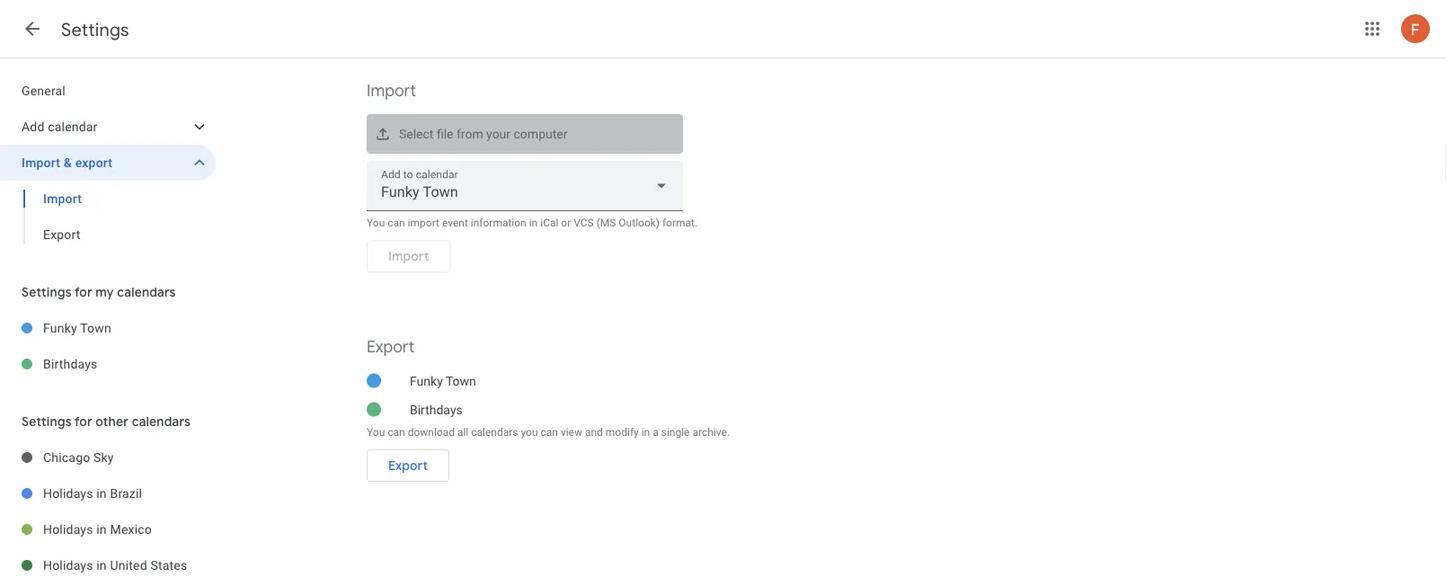 Task type: describe. For each thing, give the bounding box(es) containing it.
calendar
[[48, 119, 98, 134]]

export for general
[[43, 227, 81, 242]]

in for brazil
[[96, 486, 107, 501]]

in for united
[[96, 558, 107, 573]]

calendars for settings for other calendars
[[132, 414, 191, 430]]

holidays in mexico
[[43, 522, 152, 537]]

import inside import & export tree item
[[22, 155, 60, 170]]

event
[[442, 217, 468, 229]]

my
[[96, 284, 114, 300]]

and
[[585, 426, 603, 438]]

funky inside 'tree item'
[[43, 320, 77, 335]]

import
[[408, 217, 440, 229]]

ical
[[540, 217, 559, 229]]

birthdays link
[[43, 346, 216, 382]]

chicago sky
[[43, 450, 114, 465]]

single
[[661, 426, 690, 438]]

other
[[96, 414, 129, 430]]

can for export
[[388, 426, 405, 438]]

general
[[22, 83, 66, 98]]

outlook)
[[619, 217, 660, 229]]

holidays in brazil
[[43, 486, 142, 501]]

chicago sky link
[[43, 440, 216, 476]]

all
[[458, 426, 469, 438]]

can for import
[[388, 217, 405, 229]]

export for export
[[388, 458, 428, 474]]

town inside 'tree item'
[[80, 320, 111, 335]]

1 vertical spatial export
[[367, 336, 415, 357]]

you for export
[[367, 426, 385, 438]]

holidays in united states link
[[43, 547, 216, 577]]

you can import event information in ical or vcs (ms outlook) format.
[[367, 217, 698, 229]]

vcs
[[574, 217, 594, 229]]

chicago sky tree item
[[0, 440, 216, 476]]

your
[[486, 127, 511, 141]]

a
[[653, 426, 659, 438]]

computer
[[514, 127, 568, 141]]

&
[[64, 155, 72, 170]]

can right you
[[541, 426, 558, 438]]

mexico
[[110, 522, 152, 537]]

in for mexico
[[96, 522, 107, 537]]

brazil
[[110, 486, 142, 501]]

modify
[[606, 426, 639, 438]]

you
[[521, 426, 538, 438]]

you for import
[[367, 217, 385, 229]]

select
[[399, 127, 434, 141]]

funky town tree item
[[0, 310, 216, 346]]

holidays for holidays in mexico
[[43, 522, 93, 537]]

view
[[561, 426, 583, 438]]

import & export
[[22, 155, 113, 170]]

add calendar
[[22, 119, 98, 134]]

calendars right the all
[[471, 426, 518, 438]]

settings for my calendars tree
[[0, 310, 216, 382]]



Task type: vqa. For each thing, say whether or not it's contained in the screenshot.
Invite
no



Task type: locate. For each thing, give the bounding box(es) containing it.
1 horizontal spatial town
[[446, 373, 476, 388]]

you left import
[[367, 217, 385, 229]]

1 vertical spatial for
[[75, 414, 92, 430]]

settings for my calendars
[[22, 284, 176, 300]]

for for other
[[75, 414, 92, 430]]

1 vertical spatial holidays
[[43, 522, 93, 537]]

1 for from the top
[[75, 284, 92, 300]]

can
[[388, 217, 405, 229], [388, 426, 405, 438], [541, 426, 558, 438]]

group
[[0, 181, 216, 253]]

2 vertical spatial holidays
[[43, 558, 93, 573]]

0 vertical spatial you
[[367, 217, 385, 229]]

0 vertical spatial birthdays
[[43, 356, 98, 371]]

1 vertical spatial birthdays
[[410, 402, 463, 417]]

holidays inside holidays in mexico link
[[43, 522, 93, 537]]

settings up chicago
[[22, 414, 72, 430]]

chicago
[[43, 450, 90, 465]]

export
[[75, 155, 113, 170]]

0 vertical spatial funky town
[[43, 320, 111, 335]]

2 vertical spatial settings
[[22, 414, 72, 430]]

download
[[408, 426, 455, 438]]

settings left my
[[22, 284, 72, 300]]

funky town down settings for my calendars
[[43, 320, 111, 335]]

0 vertical spatial settings
[[61, 18, 129, 41]]

settings for settings
[[61, 18, 129, 41]]

calendars right my
[[117, 284, 176, 300]]

for for my
[[75, 284, 92, 300]]

0 vertical spatial export
[[43, 227, 81, 242]]

in left united
[[96, 558, 107, 573]]

funky up "download"
[[410, 373, 443, 388]]

holidays in united states tree item
[[0, 547, 216, 577]]

funky down settings for my calendars
[[43, 320, 77, 335]]

holidays down chicago
[[43, 486, 93, 501]]

1 holidays from the top
[[43, 486, 93, 501]]

format.
[[663, 217, 698, 229]]

sky
[[94, 450, 114, 465]]

from
[[457, 127, 483, 141]]

calendars
[[117, 284, 176, 300], [132, 414, 191, 430], [471, 426, 518, 438]]

1 vertical spatial funky town
[[410, 373, 476, 388]]

settings for other calendars tree
[[0, 440, 216, 577]]

birthdays tree item
[[0, 346, 216, 382]]

1 you from the top
[[367, 217, 385, 229]]

for
[[75, 284, 92, 300], [75, 414, 92, 430]]

tree
[[0, 73, 216, 253]]

calendars up chicago sky link
[[132, 414, 191, 430]]

tree containing general
[[0, 73, 216, 253]]

archive.
[[693, 426, 730, 438]]

birthdays
[[43, 356, 98, 371], [410, 402, 463, 417]]

for left my
[[75, 284, 92, 300]]

holidays in mexico link
[[43, 512, 216, 547]]

holidays for holidays in brazil
[[43, 486, 93, 501]]

import
[[367, 80, 416, 101], [22, 155, 60, 170], [43, 191, 82, 206]]

2 vertical spatial import
[[43, 191, 82, 206]]

holidays for holidays in united states
[[43, 558, 93, 573]]

2 for from the top
[[75, 414, 92, 430]]

0 horizontal spatial birthdays
[[43, 356, 98, 371]]

funky town up "download"
[[410, 373, 476, 388]]

in inside tree item
[[96, 486, 107, 501]]

1 horizontal spatial birthdays
[[410, 402, 463, 417]]

can left import
[[388, 217, 405, 229]]

2 vertical spatial export
[[388, 458, 428, 474]]

holidays in united states
[[43, 558, 187, 573]]

0 horizontal spatial town
[[80, 320, 111, 335]]

calendars for settings for my calendars
[[117, 284, 176, 300]]

settings for settings for my calendars
[[22, 284, 72, 300]]

settings for settings for other calendars
[[22, 414, 72, 430]]

0 vertical spatial town
[[80, 320, 111, 335]]

in left brazil
[[96, 486, 107, 501]]

file
[[437, 127, 454, 141]]

1 vertical spatial you
[[367, 426, 385, 438]]

settings heading
[[61, 18, 129, 41]]

town up the all
[[446, 373, 476, 388]]

birthdays inside tree item
[[43, 356, 98, 371]]

town down settings for my calendars
[[80, 320, 111, 335]]

add
[[22, 119, 45, 134]]

in left a
[[642, 426, 650, 438]]

funky town
[[43, 320, 111, 335], [410, 373, 476, 388]]

in
[[529, 217, 538, 229], [642, 426, 650, 438], [96, 486, 107, 501], [96, 522, 107, 537], [96, 558, 107, 573]]

holidays in mexico tree item
[[0, 512, 216, 547]]

select file from your computer button
[[367, 114, 683, 154]]

holidays down holidays in brazil
[[43, 522, 93, 537]]

states
[[151, 558, 187, 573]]

0 horizontal spatial funky town
[[43, 320, 111, 335]]

1 vertical spatial settings
[[22, 284, 72, 300]]

1 horizontal spatial funky
[[410, 373, 443, 388]]

holidays inside holidays in brazil link
[[43, 486, 93, 501]]

go back image
[[22, 18, 43, 40]]

import up select
[[367, 80, 416, 101]]

funky town inside 'tree item'
[[43, 320, 111, 335]]

holidays inside holidays in united states link
[[43, 558, 93, 573]]

you left "download"
[[367, 426, 385, 438]]

holidays down holidays in mexico
[[43, 558, 93, 573]]

or
[[561, 217, 571, 229]]

export
[[43, 227, 81, 242], [367, 336, 415, 357], [388, 458, 428, 474]]

select file from your computer
[[399, 127, 568, 141]]

birthdays down funky town 'tree item'
[[43, 356, 98, 371]]

information
[[471, 217, 527, 229]]

united
[[110, 558, 147, 573]]

2 you from the top
[[367, 426, 385, 438]]

holidays
[[43, 486, 93, 501], [43, 522, 93, 537], [43, 558, 93, 573]]

settings right go back image
[[61, 18, 129, 41]]

(ms
[[597, 217, 616, 229]]

import & export tree item
[[0, 145, 216, 181]]

0 vertical spatial for
[[75, 284, 92, 300]]

settings
[[61, 18, 129, 41], [22, 284, 72, 300], [22, 414, 72, 430]]

1 vertical spatial import
[[22, 155, 60, 170]]

holidays in brazil link
[[43, 476, 216, 512]]

import down the import & export
[[43, 191, 82, 206]]

None field
[[367, 161, 683, 211]]

birthdays up "download"
[[410, 402, 463, 417]]

town
[[80, 320, 111, 335], [446, 373, 476, 388]]

group containing import
[[0, 181, 216, 253]]

settings for other calendars
[[22, 414, 191, 430]]

1 vertical spatial funky
[[410, 373, 443, 388]]

1 vertical spatial town
[[446, 373, 476, 388]]

holidays in brazil tree item
[[0, 476, 216, 512]]

for left other
[[75, 414, 92, 430]]

0 vertical spatial holidays
[[43, 486, 93, 501]]

3 holidays from the top
[[43, 558, 93, 573]]

you
[[367, 217, 385, 229], [367, 426, 385, 438]]

0 vertical spatial import
[[367, 80, 416, 101]]

2 holidays from the top
[[43, 522, 93, 537]]

0 horizontal spatial funky
[[43, 320, 77, 335]]

import left &
[[22, 155, 60, 170]]

1 horizontal spatial funky town
[[410, 373, 476, 388]]

in inside 'tree item'
[[96, 522, 107, 537]]

in left ical
[[529, 217, 538, 229]]

in inside "tree item"
[[96, 558, 107, 573]]

you can download all calendars you can view and modify in a single archive.
[[367, 426, 730, 438]]

funky
[[43, 320, 77, 335], [410, 373, 443, 388]]

0 vertical spatial funky
[[43, 320, 77, 335]]

in left mexico
[[96, 522, 107, 537]]

can left "download"
[[388, 426, 405, 438]]



